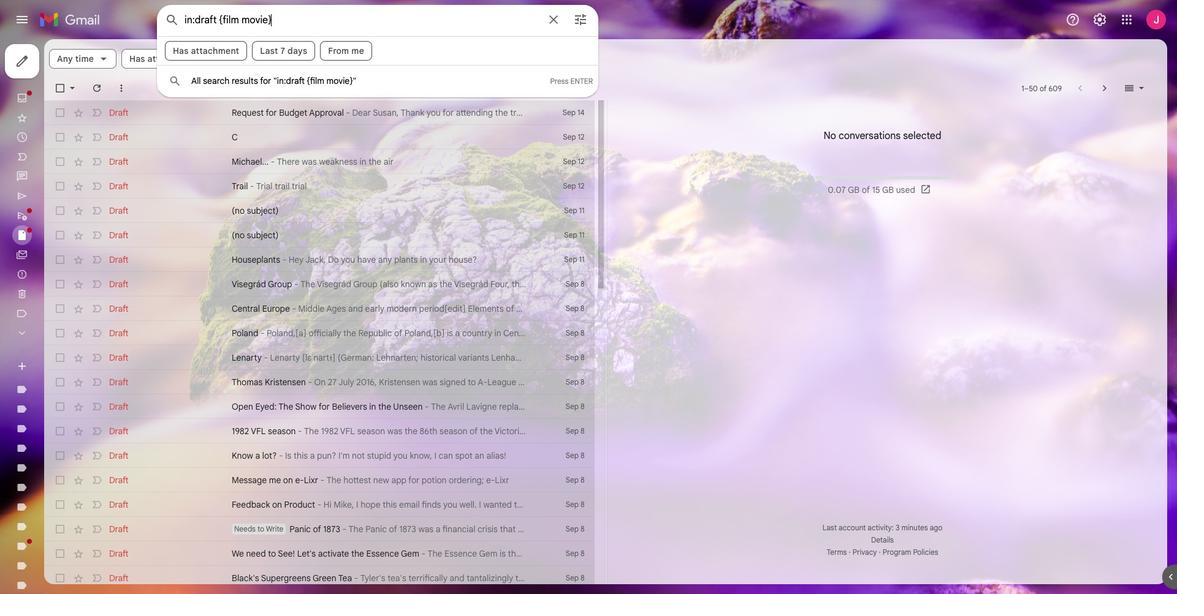Task type: locate. For each thing, give the bounding box(es) containing it.
to left see!
[[268, 549, 276, 560]]

the left unseen
[[378, 402, 391, 413]]

8 for open eyed: the show for believers in the unseen -
[[581, 402, 585, 411]]

13 8 from the top
[[581, 574, 585, 583]]

trial
[[256, 181, 273, 192]]

12
[[578, 132, 585, 142], [578, 157, 585, 166], [578, 182, 585, 191]]

me
[[352, 45, 364, 56], [269, 475, 281, 486]]

product
[[284, 500, 315, 511]]

for right app
[[408, 475, 420, 486]]

sep for we need to see! let's activate the essence gem -
[[566, 549, 579, 559]]

e- up the product
[[295, 475, 304, 486]]

navigation
[[0, 39, 147, 595]]

in
[[360, 156, 366, 167], [420, 254, 427, 266], [369, 402, 376, 413]]

10 8 from the top
[[581, 500, 585, 510]]

of for gb
[[862, 185, 870, 196]]

me up the feedback on product -
[[269, 475, 281, 486]]

0 horizontal spatial to
[[258, 525, 264, 534]]

in left your
[[420, 254, 427, 266]]

has attachment up all
[[173, 45, 239, 56]]

2 vertical spatial sep 11
[[564, 255, 585, 264]]

0 vertical spatial (no subject)
[[232, 205, 279, 216]]

of right 50 on the top right
[[1040, 84, 1047, 93]]

you left know,
[[394, 451, 408, 462]]

1 vertical spatial of
[[862, 185, 870, 196]]

· right terms link
[[849, 548, 851, 557]]

0 vertical spatial me
[[352, 45, 364, 56]]

- right unseen
[[425, 402, 429, 413]]

of left 15 on the top
[[862, 185, 870, 196]]

last inside last account activity: 3 minutes ago details terms · privacy · program policies
[[823, 524, 837, 533]]

to left write
[[258, 525, 264, 534]]

1 vertical spatial to
[[268, 549, 276, 560]]

0 vertical spatial in
[[360, 156, 366, 167]]

last left '7'
[[260, 45, 278, 56]]

time
[[75, 53, 94, 64]]

12 draft from the top
[[109, 377, 129, 388]]

0 horizontal spatial in
[[360, 156, 366, 167]]

1 horizontal spatial last
[[823, 524, 837, 533]]

1 vertical spatial 11
[[579, 231, 585, 240]]

20 row from the top
[[44, 567, 595, 591]]

draft for we need to see! let's activate the essence gem -
[[109, 549, 129, 560]]

account
[[839, 524, 866, 533]]

1 horizontal spatial you
[[394, 451, 408, 462]]

1 vertical spatial (no
[[232, 230, 245, 241]]

sep 8 for thomas kristensen -
[[566, 378, 585, 387]]

of left 1873
[[313, 524, 321, 535]]

1 vertical spatial subject)
[[247, 230, 279, 241]]

1 vertical spatial (no subject) link
[[232, 229, 527, 242]]

0 vertical spatial last
[[260, 45, 278, 56]]

8 draft from the top
[[109, 279, 129, 290]]

sep for central europe -
[[566, 304, 579, 313]]

sep for visegrád group -
[[566, 280, 579, 289]]

12 for trail - trial trail trial
[[578, 182, 585, 191]]

16 draft from the top
[[109, 475, 129, 486]]

sep 8 for lenarty -
[[566, 353, 585, 362]]

(no subject) up houseplants
[[232, 230, 279, 241]]

on left the product
[[272, 500, 282, 511]]

2 horizontal spatial in
[[420, 254, 427, 266]]

1 horizontal spatial e-
[[486, 475, 495, 486]]

a left "lot?"
[[255, 451, 260, 462]]

stupid
[[367, 451, 391, 462]]

(no up houseplants
[[232, 230, 245, 241]]

e- right 'ordering;'
[[486, 475, 495, 486]]

search for all
[[203, 75, 230, 86]]

me inside search refinement toolbar list box
[[352, 45, 364, 56]]

gb
[[848, 185, 860, 196], [882, 185, 894, 196]]

4 sep 8 from the top
[[566, 353, 585, 362]]

9 sep 8 from the top
[[566, 476, 585, 485]]

3 sep 11 from the top
[[564, 255, 585, 264]]

0 horizontal spatial search
[[203, 75, 230, 86]]

2 (no from the top
[[232, 230, 245, 241]]

gb right 15 on the top
[[882, 185, 894, 196]]

1 vertical spatial 12
[[578, 157, 585, 166]]

0 horizontal spatial a
[[255, 451, 260, 462]]

last left account
[[823, 524, 837, 533]]

1 horizontal spatial lixr
[[495, 475, 509, 486]]

2 (no subject) from the top
[[232, 230, 279, 241]]

0 vertical spatial 12
[[578, 132, 585, 142]]

for
[[260, 75, 271, 86], [266, 107, 277, 118], [319, 402, 330, 413], [408, 475, 420, 486]]

sep 8 for poland -
[[566, 329, 585, 338]]

search up {film
[[303, 53, 332, 64]]

days
[[288, 45, 307, 56]]

to inside needs to write panic of 1873 -
[[258, 525, 264, 534]]

14 row from the top
[[44, 419, 595, 444]]

draft for visegrád group -
[[109, 279, 129, 290]]

can
[[439, 451, 453, 462]]

activity:
[[868, 524, 894, 533]]

draft for open eyed: the show for believers in the unseen -
[[109, 402, 129, 413]]

0 vertical spatial (no
[[232, 205, 245, 216]]

19 draft from the top
[[109, 549, 129, 560]]

None checkbox
[[54, 107, 66, 119], [54, 131, 66, 143], [54, 156, 66, 168], [54, 180, 66, 193], [54, 229, 66, 242], [54, 254, 66, 266], [54, 278, 66, 291], [54, 303, 66, 315], [54, 352, 66, 364], [54, 377, 66, 389], [54, 401, 66, 413], [54, 499, 66, 511], [54, 524, 66, 536], [54, 573, 66, 585], [54, 107, 66, 119], [54, 131, 66, 143], [54, 156, 66, 168], [54, 180, 66, 193], [54, 229, 66, 242], [54, 254, 66, 266], [54, 278, 66, 291], [54, 303, 66, 315], [54, 352, 66, 364], [54, 377, 66, 389], [54, 401, 66, 413], [54, 499, 66, 511], [54, 524, 66, 536], [54, 573, 66, 585]]

- right gem
[[422, 549, 426, 560]]

11 row from the top
[[44, 346, 595, 370]]

2 vertical spatial of
[[313, 524, 321, 535]]

7 sep 8 from the top
[[566, 427, 585, 436]]

last account activity: 3 minutes ago details terms · privacy · program policies
[[823, 524, 943, 557]]

1 draft from the top
[[109, 107, 129, 118]]

2 vertical spatial sep 12
[[563, 182, 585, 191]]

1 vertical spatial on
[[272, 500, 282, 511]]

0 horizontal spatial e-
[[295, 475, 304, 486]]

know,
[[410, 451, 432, 462]]

5 sep 8 from the top
[[566, 378, 585, 387]]

draft for know a lot? - is this a pun? i'm not stupid you know, i can spot an alias!
[[109, 451, 129, 462]]

3 sep 8 from the top
[[566, 329, 585, 338]]

1 lixr from the left
[[304, 475, 318, 486]]

lixr down the this
[[304, 475, 318, 486]]

has attachment button
[[121, 49, 204, 69]]

(no subject) for first (no subject) link from the bottom of the no conversations selected main content
[[232, 230, 279, 241]]

15 draft from the top
[[109, 451, 129, 462]]

row
[[44, 101, 595, 125], [44, 125, 595, 150], [44, 150, 595, 174], [44, 174, 595, 199], [44, 199, 595, 223], [44, 223, 595, 248], [44, 248, 595, 272], [44, 272, 595, 297], [44, 297, 595, 321], [44, 321, 595, 346], [44, 346, 595, 370], [44, 370, 595, 395], [44, 395, 595, 419], [44, 419, 595, 444], [44, 444, 595, 469], [44, 469, 595, 493], [44, 493, 595, 518], [44, 518, 595, 542], [44, 542, 595, 567], [44, 567, 595, 591]]

· down details link
[[879, 548, 881, 557]]

13 sep 8 from the top
[[566, 574, 585, 583]]

0 vertical spatial subject)
[[247, 205, 279, 216]]

0 vertical spatial the
[[369, 156, 382, 167]]

attachment for search refinement toolbar list box at the top of the page
[[191, 45, 239, 56]]

there
[[277, 156, 300, 167]]

1 sep 12 from the top
[[563, 132, 585, 142]]

let's
[[297, 549, 316, 560]]

ago
[[930, 524, 943, 533]]

subject) up houseplants
[[247, 230, 279, 241]]

0 vertical spatial search
[[303, 53, 332, 64]]

3 row from the top
[[44, 150, 595, 174]]

None checkbox
[[54, 82, 66, 94], [54, 205, 66, 217], [54, 327, 66, 340], [54, 426, 66, 438], [54, 450, 66, 462], [54, 475, 66, 487], [54, 548, 66, 560], [54, 82, 66, 94], [54, 205, 66, 217], [54, 327, 66, 340], [54, 426, 66, 438], [54, 450, 66, 462], [54, 475, 66, 487], [54, 548, 66, 560]]

2 vertical spatial 11
[[579, 255, 585, 264]]

on down is
[[283, 475, 293, 486]]

1 · from the left
[[849, 548, 851, 557]]

1 12 from the top
[[578, 132, 585, 142]]

in right believers at the bottom left of page
[[369, 402, 376, 413]]

request
[[232, 107, 264, 118]]

details link
[[871, 536, 894, 545]]

sep 12
[[563, 132, 585, 142], [563, 157, 585, 166], [563, 182, 585, 191]]

enter
[[571, 77, 593, 86]]

details
[[871, 536, 894, 545]]

an
[[475, 451, 484, 462]]

any
[[378, 254, 392, 266]]

1 vertical spatial me
[[269, 475, 281, 486]]

the right activate
[[351, 549, 364, 560]]

attachment inside "button"
[[148, 53, 196, 64]]

trail - trial trail trial
[[232, 181, 307, 192]]

clear search image
[[541, 7, 566, 32]]

0 horizontal spatial of
[[313, 524, 321, 535]]

me right from
[[352, 45, 364, 56]]

4 8 from the top
[[581, 353, 585, 362]]

2 gb from the left
[[882, 185, 894, 196]]

1 vertical spatial the
[[327, 475, 341, 486]]

2 horizontal spatial of
[[1040, 84, 1047, 93]]

(no down trail
[[232, 205, 245, 216]]

supergreens
[[261, 573, 311, 584]]

2 sep 12 from the top
[[563, 157, 585, 166]]

in right the weakness at top
[[360, 156, 366, 167]]

last inside search refinement toolbar list box
[[260, 45, 278, 56]]

-
[[346, 107, 350, 118], [271, 156, 275, 167], [250, 181, 254, 192], [282, 254, 286, 266], [294, 279, 298, 290], [292, 304, 296, 315], [261, 328, 265, 339], [264, 353, 268, 364], [308, 377, 312, 388], [425, 402, 429, 413], [298, 426, 302, 437], [279, 451, 283, 462], [321, 475, 324, 486], [317, 500, 321, 511], [343, 524, 346, 535], [422, 549, 426, 560], [354, 573, 358, 584]]

sep 8 for 1982 vfl season -
[[566, 427, 585, 436]]

0 horizontal spatial lixr
[[304, 475, 318, 486]]

1 horizontal spatial gb
[[882, 185, 894, 196]]

sep 8 for central europe -
[[566, 304, 585, 313]]

message
[[232, 475, 267, 486]]

5 8 from the top
[[581, 378, 585, 387]]

11 sep 8 from the top
[[566, 525, 585, 534]]

and
[[450, 573, 465, 584]]

2 (no subject) link from the top
[[232, 229, 527, 242]]

search inside advanced search popup button
[[303, 53, 332, 64]]

0 vertical spatial the
[[279, 402, 293, 413]]

to
[[258, 525, 264, 534], [268, 549, 276, 560]]

1 vertical spatial the
[[378, 402, 391, 413]]

have
[[357, 254, 376, 266]]

1982
[[232, 426, 249, 437]]

(no subject) down trial
[[232, 205, 279, 216]]

1 horizontal spatial search
[[303, 53, 332, 64]]

draft for message me on e-lixr - the hottest new app for potion ordering; e-lixr
[[109, 475, 129, 486]]

8 for 1982 vfl season -
[[581, 427, 585, 436]]

0 horizontal spatial gb
[[848, 185, 860, 196]]

1 horizontal spatial to
[[268, 549, 276, 560]]

sep for black's supergreens green tea - tyler's tea's terrifically and tantalizingly tasty! try today!
[[566, 574, 579, 583]]

12 sep 8 from the top
[[566, 549, 585, 559]]

1 subject) from the top
[[247, 205, 279, 216]]

a right the this
[[310, 451, 315, 462]]

0 horizontal spatial has
[[129, 53, 145, 64]]

(no
[[232, 205, 245, 216], [232, 230, 245, 241]]

1 vertical spatial last
[[823, 524, 837, 533]]

terms link
[[827, 548, 847, 557]]

- down pun?
[[321, 475, 324, 486]]

has attachment for has attachment "button"
[[129, 53, 196, 64]]

- right approval
[[346, 107, 350, 118]]

13 draft from the top
[[109, 402, 129, 413]]

pun?
[[317, 451, 336, 462]]

the for air
[[369, 156, 382, 167]]

6 sep 8 from the top
[[566, 402, 585, 411]]

privacy
[[853, 548, 877, 557]]

a
[[255, 451, 260, 462], [310, 451, 315, 462]]

2 row from the top
[[44, 125, 595, 150]]

selected
[[903, 130, 942, 142]]

1 row from the top
[[44, 101, 595, 125]]

1 (no subject) from the top
[[232, 205, 279, 216]]

any
[[57, 53, 73, 64]]

sep 12 for michael... - there was weakness in the air
[[563, 157, 585, 166]]

14 draft from the top
[[109, 426, 129, 437]]

- right the product
[[317, 500, 321, 511]]

has inside search refinement toolbar list box
[[173, 45, 189, 56]]

draft for 1982 vfl season -
[[109, 426, 129, 437]]

sep for request for budget approval -
[[563, 108, 576, 117]]

9 draft from the top
[[109, 304, 129, 315]]

1 50 of 609
[[1022, 84, 1062, 93]]

sep for thomas kristensen -
[[566, 378, 579, 387]]

4 draft from the top
[[109, 181, 129, 192]]

1 horizontal spatial on
[[283, 475, 293, 486]]

sep for feedback on product -
[[566, 500, 579, 510]]

6 row from the top
[[44, 223, 595, 248]]

12 8 from the top
[[581, 549, 585, 559]]

1 vertical spatial sep 12
[[563, 157, 585, 166]]

8 row from the top
[[44, 272, 595, 297]]

2 12 from the top
[[578, 157, 585, 166]]

1 horizontal spatial me
[[352, 45, 364, 56]]

7 8 from the top
[[581, 427, 585, 436]]

None search field
[[157, 5, 599, 98]]

has attachment inside search refinement toolbar list box
[[173, 45, 239, 56]]

me inside row
[[269, 475, 281, 486]]

0 vertical spatial sep 11
[[564, 206, 585, 215]]

9 8 from the top
[[581, 476, 585, 485]]

activate
[[318, 549, 349, 560]]

for right show at the bottom of the page
[[319, 402, 330, 413]]

2 sep 8 from the top
[[566, 304, 585, 313]]

has attachment inside "button"
[[129, 53, 196, 64]]

15 row from the top
[[44, 444, 595, 469]]

- left is
[[279, 451, 283, 462]]

2 vertical spatial the
[[351, 549, 364, 560]]

8 8 from the top
[[581, 451, 585, 461]]

plants
[[394, 254, 418, 266]]

lenarty -
[[232, 353, 270, 364]]

tyler's
[[361, 573, 385, 584]]

tantalizingly
[[467, 573, 513, 584]]

0 horizontal spatial ·
[[849, 548, 851, 557]]

attachment
[[191, 45, 239, 56], [148, 53, 196, 64]]

tea's
[[388, 573, 406, 584]]

2 vertical spatial 12
[[578, 182, 585, 191]]

subject) down trial
[[247, 205, 279, 216]]

1 vertical spatial search
[[203, 75, 230, 86]]

20 draft from the top
[[109, 573, 129, 584]]

(no for second (no subject) link from the bottom of the no conversations selected main content
[[232, 205, 245, 216]]

3 11 from the top
[[579, 255, 585, 264]]

has down search mail image
[[173, 45, 189, 56]]

you right 'do'
[[341, 254, 355, 266]]

write
[[266, 525, 283, 534]]

gem
[[401, 549, 419, 560]]

11 draft from the top
[[109, 353, 129, 364]]

1 a from the left
[[255, 451, 260, 462]]

1 vertical spatial sep 11
[[564, 231, 585, 240]]

kristensen
[[265, 377, 306, 388]]

1 horizontal spatial has
[[173, 45, 189, 56]]

8 for thomas kristensen -
[[581, 378, 585, 387]]

search right all
[[203, 75, 230, 86]]

{film
[[307, 75, 324, 86]]

6 8 from the top
[[581, 402, 585, 411]]

feedback
[[232, 500, 270, 511]]

has right time
[[129, 53, 145, 64]]

has attachment down search mail image
[[129, 53, 196, 64]]

this
[[294, 451, 308, 462]]

lixr down the alias!
[[495, 475, 509, 486]]

3 8 from the top
[[581, 329, 585, 338]]

eyed:
[[255, 402, 277, 413]]

1 (no from the top
[[232, 205, 245, 216]]

the for essence
[[351, 549, 364, 560]]

sep 8 for black's supergreens green tea - tyler's tea's terrifically and tantalizingly tasty! try today!
[[566, 574, 585, 583]]

older image
[[1099, 82, 1111, 94]]

sep 12 for trail - trial trail trial
[[563, 182, 585, 191]]

5 row from the top
[[44, 199, 595, 223]]

0 vertical spatial to
[[258, 525, 264, 534]]

house?
[[449, 254, 477, 266]]

10 draft from the top
[[109, 328, 129, 339]]

sep for message me on e-lixr - the hottest new app for potion ordering; e-lixr
[[566, 476, 579, 485]]

sep 14
[[563, 108, 585, 117]]

me for from
[[352, 45, 364, 56]]

0 horizontal spatial last
[[260, 45, 278, 56]]

the left hottest on the bottom
[[327, 475, 341, 486]]

4 row from the top
[[44, 174, 595, 199]]

1 horizontal spatial ·
[[879, 548, 881, 557]]

has attachment
[[173, 45, 239, 56], [129, 53, 196, 64]]

2 vertical spatial in
[[369, 402, 376, 413]]

all
[[191, 75, 201, 86]]

sep 8 for know a lot? - is this a pun? i'm not stupid you know, i can spot an alias!
[[566, 451, 585, 461]]

not
[[352, 451, 365, 462]]

3 draft from the top
[[109, 156, 129, 167]]

19 row from the top
[[44, 542, 595, 567]]

2 8 from the top
[[581, 304, 585, 313]]

3 sep 12 from the top
[[563, 182, 585, 191]]

10 sep 8 from the top
[[566, 500, 585, 510]]

michael... - there was weakness in the air
[[232, 156, 394, 167]]

0 vertical spatial on
[[283, 475, 293, 486]]

0 vertical spatial 11
[[579, 206, 585, 215]]

group
[[268, 279, 292, 290]]

sep 11
[[564, 206, 585, 215], [564, 231, 585, 240], [564, 255, 585, 264]]

alias!
[[487, 451, 506, 462]]

8 for know a lot? - is this a pun? i'm not stupid you know, i can spot an alias!
[[581, 451, 585, 461]]

has inside "button"
[[129, 53, 145, 64]]

0 vertical spatial (no subject) link
[[232, 205, 527, 217]]

- left there
[[271, 156, 275, 167]]

0 vertical spatial of
[[1040, 84, 1047, 93]]

sep
[[563, 108, 576, 117], [563, 132, 576, 142], [563, 157, 576, 166], [563, 182, 576, 191], [564, 206, 577, 215], [564, 231, 577, 240], [564, 255, 577, 264], [566, 280, 579, 289], [566, 304, 579, 313], [566, 329, 579, 338], [566, 353, 579, 362], [566, 378, 579, 387], [566, 402, 579, 411], [566, 427, 579, 436], [566, 451, 579, 461], [566, 476, 579, 485], [566, 500, 579, 510], [566, 525, 579, 534], [566, 549, 579, 559], [566, 574, 579, 583]]

the right the eyed:
[[279, 402, 293, 413]]

0 vertical spatial you
[[341, 254, 355, 266]]

press enter
[[550, 77, 593, 86]]

draft
[[109, 107, 129, 118], [109, 132, 129, 143], [109, 156, 129, 167], [109, 181, 129, 192], [109, 205, 129, 216], [109, 230, 129, 241], [109, 254, 129, 266], [109, 279, 129, 290], [109, 304, 129, 315], [109, 328, 129, 339], [109, 353, 129, 364], [109, 377, 129, 388], [109, 402, 129, 413], [109, 426, 129, 437], [109, 451, 129, 462], [109, 475, 129, 486], [109, 500, 129, 511], [109, 524, 129, 535], [109, 549, 129, 560], [109, 573, 129, 584]]

7 draft from the top
[[109, 254, 129, 266]]

gb right 0.07
[[848, 185, 860, 196]]

your
[[429, 254, 447, 266]]

1 vertical spatial (no subject)
[[232, 230, 279, 241]]

0 vertical spatial sep 12
[[563, 132, 585, 142]]

1 horizontal spatial a
[[310, 451, 315, 462]]

the left air
[[369, 156, 382, 167]]

1 sep 8 from the top
[[566, 280, 585, 289]]

1 vertical spatial in
[[420, 254, 427, 266]]

1 horizontal spatial of
[[862, 185, 870, 196]]

3 12 from the top
[[578, 182, 585, 191]]

0 horizontal spatial me
[[269, 475, 281, 486]]

1 8 from the top
[[581, 280, 585, 289]]

attachment inside search refinement toolbar list box
[[191, 45, 239, 56]]

- right lenarty
[[264, 353, 268, 364]]

toggle split pane mode image
[[1123, 82, 1136, 94]]

2 11 from the top
[[579, 231, 585, 240]]

sep 8 for feedback on product -
[[566, 500, 585, 510]]

6 draft from the top
[[109, 230, 129, 241]]

refresh image
[[91, 82, 103, 94]]

8 sep 8 from the top
[[566, 451, 585, 461]]

17 draft from the top
[[109, 500, 129, 511]]

sep for trail - trial trail trial
[[563, 182, 576, 191]]



Task type: describe. For each thing, give the bounding box(es) containing it.
has attachment for search refinement toolbar list box at the top of the page
[[173, 45, 239, 56]]

8 for we need to see! let's activate the essence gem -
[[581, 549, 585, 559]]

main menu image
[[15, 12, 29, 27]]

draft for request for budget approval -
[[109, 107, 129, 118]]

sep 8 for open eyed: the show for believers in the unseen -
[[566, 402, 585, 411]]

black's
[[232, 573, 259, 584]]

2 a from the left
[[310, 451, 315, 462]]

hey
[[289, 254, 304, 266]]

do
[[328, 254, 339, 266]]

17 row from the top
[[44, 493, 595, 518]]

2 subject) from the top
[[247, 230, 279, 241]]

terms
[[827, 548, 847, 557]]

michael...
[[232, 156, 269, 167]]

draft for poland -
[[109, 328, 129, 339]]

sep for michael... - there was weakness in the air
[[563, 157, 576, 166]]

has for search refinement toolbar list box at the top of the page
[[173, 45, 189, 56]]

program
[[883, 548, 911, 557]]

search for advanced
[[303, 53, 332, 64]]

1 horizontal spatial the
[[327, 475, 341, 486]]

lot?
[[262, 451, 277, 462]]

1 horizontal spatial in
[[369, 402, 376, 413]]

poland
[[232, 328, 258, 339]]

visegrád
[[232, 279, 266, 290]]

follow link to manage storage image
[[920, 184, 933, 196]]

show
[[295, 402, 317, 413]]

program policies link
[[883, 548, 939, 557]]

policies
[[913, 548, 939, 557]]

has for has attachment "button"
[[129, 53, 145, 64]]

settings image
[[1093, 12, 1107, 27]]

- right the 'kristensen'
[[308, 377, 312, 388]]

advanced search
[[259, 53, 332, 64]]

sep for poland -
[[566, 329, 579, 338]]

- right group
[[294, 279, 298, 290]]

potion
[[422, 475, 447, 486]]

privacy link
[[853, 548, 877, 557]]

i
[[434, 451, 437, 462]]

sep 8 for we need to see! let's activate the essence gem -
[[566, 549, 585, 559]]

1 gb from the left
[[848, 185, 860, 196]]

1 vertical spatial you
[[394, 451, 408, 462]]

poland -
[[232, 328, 267, 339]]

draft for central europe -
[[109, 304, 129, 315]]

sep 8 for visegrád group -
[[566, 280, 585, 289]]

advanced search options image
[[568, 7, 593, 32]]

last for last 7 days
[[260, 45, 278, 56]]

draft for lenarty -
[[109, 353, 129, 364]]

know a lot? - is this a pun? i'm not stupid you know, i can spot an alias!
[[232, 451, 506, 462]]

2 · from the left
[[879, 548, 881, 557]]

central europe -
[[232, 304, 298, 315]]

8 for black's supergreens green tea - tyler's tea's terrifically and tantalizingly tasty! try today!
[[581, 574, 585, 583]]

thomas kristensen -
[[232, 377, 314, 388]]

11 8 from the top
[[581, 525, 585, 534]]

0 horizontal spatial the
[[279, 402, 293, 413]]

europe
[[262, 304, 290, 315]]

15
[[872, 185, 880, 196]]

8 for central europe -
[[581, 304, 585, 313]]

sep for open eyed: the show for believers in the unseen -
[[566, 402, 579, 411]]

sep for houseplants - hey jack, do you have any plants in your house?
[[564, 255, 577, 264]]

- left hey
[[282, 254, 286, 266]]

app
[[391, 475, 406, 486]]

0 horizontal spatial on
[[272, 500, 282, 511]]

18 draft from the top
[[109, 524, 129, 535]]

- right poland
[[261, 328, 265, 339]]

draft for michael... - there was weakness in the air
[[109, 156, 129, 167]]

for left budget in the left of the page
[[266, 107, 277, 118]]

from
[[328, 45, 349, 56]]

- right trail
[[250, 181, 254, 192]]

tea
[[338, 573, 352, 584]]

tasty!
[[516, 573, 537, 584]]

8 for poland -
[[581, 329, 585, 338]]

16 row from the top
[[44, 469, 595, 493]]

3
[[896, 524, 900, 533]]

c link
[[232, 131, 527, 143]]

draft for houseplants - hey jack, do you have any plants in your house?
[[109, 254, 129, 266]]

is
[[285, 451, 292, 462]]

believers
[[332, 402, 367, 413]]

see!
[[278, 549, 295, 560]]

minutes
[[902, 524, 928, 533]]

lenarty
[[232, 353, 262, 364]]

any time
[[57, 53, 94, 64]]

jack,
[[305, 254, 326, 266]]

conversations
[[839, 130, 901, 142]]

draft for trail - trial trail trial
[[109, 181, 129, 192]]

more image
[[115, 82, 128, 94]]

18 row from the top
[[44, 518, 595, 542]]

2 draft from the top
[[109, 132, 129, 143]]

vfl
[[251, 426, 266, 437]]

movie}"
[[327, 75, 356, 86]]

8 for lenarty -
[[581, 353, 585, 362]]

2 e- from the left
[[486, 475, 495, 486]]

air
[[384, 156, 394, 167]]

sep for know a lot? - is this a pun? i'm not stupid you know, i can spot an alias!
[[566, 451, 579, 461]]

of for 50
[[1040, 84, 1047, 93]]

budget
[[279, 107, 307, 118]]

50
[[1029, 84, 1038, 93]]

try
[[539, 573, 551, 584]]

- right season
[[298, 426, 302, 437]]

(no subject) for second (no subject) link from the bottom of the no conversations selected main content
[[232, 205, 279, 216]]

ordering;
[[449, 475, 484, 486]]

unseen
[[393, 402, 423, 413]]

me for message
[[269, 475, 281, 486]]

advanced search button
[[254, 48, 337, 70]]

1 e- from the left
[[295, 475, 304, 486]]

- right the tea
[[354, 573, 358, 584]]

sep 8 for message me on e-lixr - the hottest new app for potion ordering; e-lixr
[[566, 476, 585, 485]]

0.07 gb of 15 gb used
[[828, 185, 915, 196]]

last for last account activity: 3 minutes ago details terms · privacy · program policies
[[823, 524, 837, 533]]

609
[[1049, 84, 1062, 93]]

c
[[232, 132, 238, 143]]

thomas
[[232, 377, 263, 388]]

needs
[[234, 525, 256, 534]]

advanced
[[259, 53, 301, 64]]

(no for first (no subject) link from the bottom of the no conversations selected main content
[[232, 230, 245, 241]]

0.07
[[828, 185, 846, 196]]

draft for feedback on product -
[[109, 500, 129, 511]]

gmail image
[[39, 7, 106, 32]]

2 sep 11 from the top
[[564, 231, 585, 240]]

season
[[268, 426, 296, 437]]

9 row from the top
[[44, 297, 595, 321]]

1 sep 11 from the top
[[564, 206, 585, 215]]

draft for black's supergreens green tea - tyler's tea's terrifically and tantalizingly tasty! try today!
[[109, 573, 129, 584]]

no conversations selected main content
[[44, 39, 1168, 595]]

for right results
[[260, 75, 271, 86]]

0 horizontal spatial you
[[341, 254, 355, 266]]

spot
[[455, 451, 473, 462]]

support image
[[1066, 12, 1081, 27]]

2 lixr from the left
[[495, 475, 509, 486]]

sep for 1982 vfl season -
[[566, 427, 579, 436]]

today!
[[553, 573, 579, 584]]

houseplants - hey jack, do you have any plants in your house?
[[232, 254, 477, 266]]

message me on e-lixr - the hottest new app for potion ordering; e-lixr
[[232, 475, 509, 486]]

we
[[232, 549, 244, 560]]

1 11 from the top
[[579, 206, 585, 215]]

houseplants
[[232, 254, 280, 266]]

search refinement toolbar list box
[[158, 36, 598, 65]]

open
[[232, 402, 253, 413]]

central
[[232, 304, 260, 315]]

open eyed: the show for believers in the unseen -
[[232, 402, 431, 413]]

1 (no subject) link from the top
[[232, 205, 527, 217]]

12 for michael... - there was weakness in the air
[[578, 157, 585, 166]]

search mail image
[[161, 9, 183, 31]]

all search results for "in:draft {film movie}"
[[191, 75, 356, 86]]

- right 1873
[[343, 524, 346, 535]]

draft for thomas kristensen -
[[109, 377, 129, 388]]

we need to see! let's activate the essence gem -
[[232, 549, 428, 560]]

visegrád group -
[[232, 279, 301, 290]]

13 row from the top
[[44, 395, 595, 419]]

sep for lenarty -
[[566, 353, 579, 362]]

- right europe
[[292, 304, 296, 315]]

no
[[824, 130, 836, 142]]

from me
[[328, 45, 364, 56]]

8 for visegrád group -
[[581, 280, 585, 289]]

used
[[896, 185, 915, 196]]

1873
[[323, 524, 340, 535]]

7 row from the top
[[44, 248, 595, 272]]

Search mail text field
[[185, 14, 539, 26]]

panic
[[290, 524, 311, 535]]

results
[[232, 75, 258, 86]]

black's supergreens green tea - tyler's tea's terrifically and tantalizingly tasty! try today!
[[232, 573, 579, 584]]

8 for message me on e-lixr - the hottest new app for potion ordering; e-lixr
[[581, 476, 585, 485]]

10 row from the top
[[44, 321, 595, 346]]

12 row from the top
[[44, 370, 595, 395]]

green
[[313, 573, 336, 584]]

essence
[[366, 549, 399, 560]]

any time button
[[49, 49, 117, 69]]

none search field containing has attachment
[[157, 5, 599, 98]]

5 draft from the top
[[109, 205, 129, 216]]

attachment for has attachment "button"
[[148, 53, 196, 64]]

8 for feedback on product -
[[581, 500, 585, 510]]



Task type: vqa. For each thing, say whether or not it's contained in the screenshot.
the top The
yes



